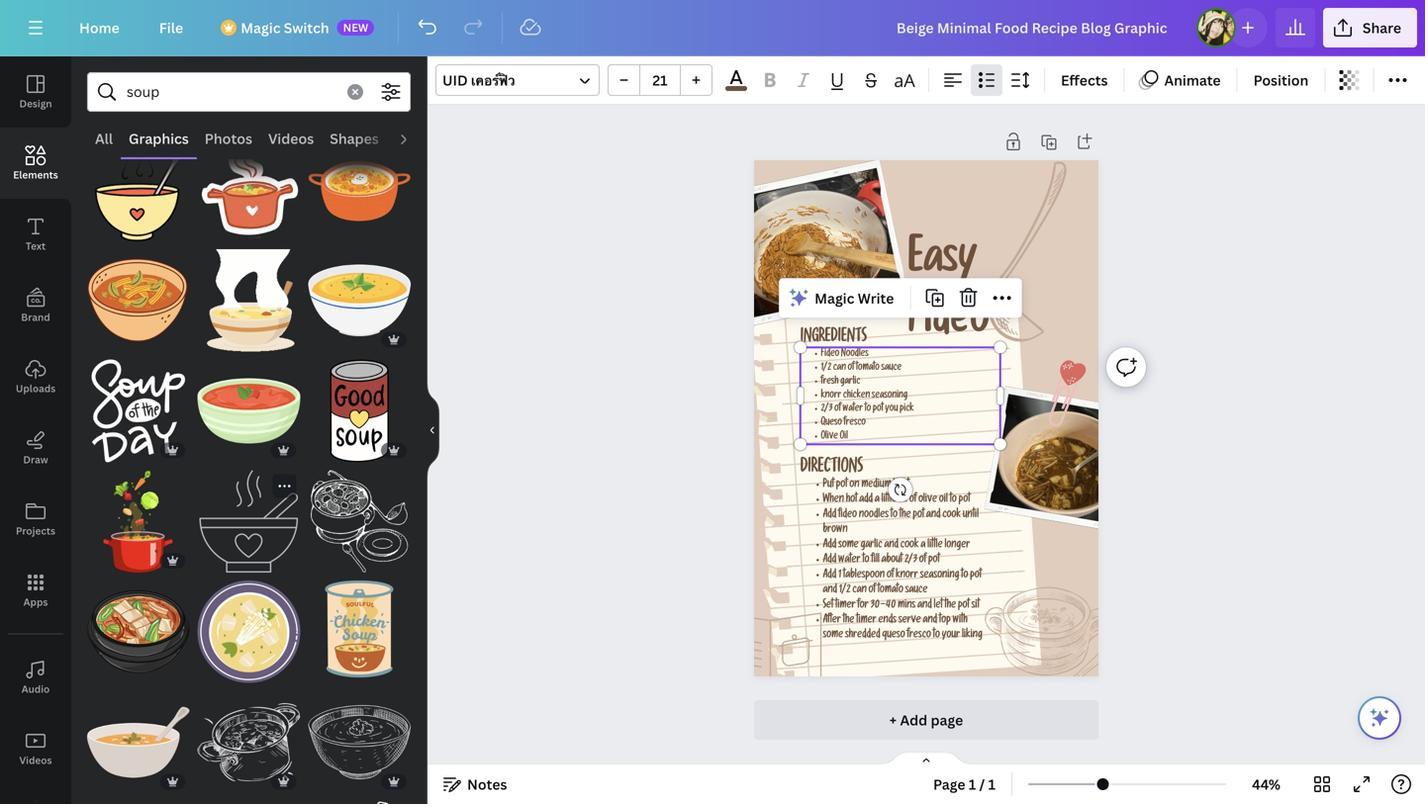 Task type: describe. For each thing, give the bounding box(es) containing it.
after
[[823, 616, 841, 627]]

garlic inside put pot on medium heat when hot add a little bit of olive oil to pot add fideo noodles to the pot and cook until brown add some garlic and cook a little longer add water to fill about 2/3 of pot add 1 tablespoon of knorr seasoning to pot and 1/2 can of tomato sauce set timer for 30-40 mins and let the pot sit after the timer ends serve and top with some shredded queso fresco to your liking
[[861, 540, 882, 552]]

ingredients
[[800, 330, 867, 347]]

and left top
[[923, 616, 937, 627]]

apps
[[23, 596, 48, 609]]

30-
[[870, 601, 886, 612]]

ends
[[878, 616, 897, 627]]

of right about
[[919, 555, 926, 567]]

tomato inside fideo noodles 1/2 can of tomato sauce fresh garlic knorr chicken seasoning 2/3 of water to pot you pick queso fresco olive oil
[[856, 363, 880, 374]]

freeform hand drawn organic traditional russian dish shchi image
[[308, 139, 411, 241]]

design
[[19, 97, 52, 110]]

0 vertical spatial some
[[838, 540, 859, 552]]

notes button
[[435, 769, 515, 801]]

serve
[[898, 616, 921, 627]]

switch
[[284, 18, 329, 37]]

olive
[[918, 495, 937, 506]]

เคอร์ฟิว
[[471, 71, 515, 90]]

can inside put pot on medium heat when hot add a little bit of olive oil to pot add fideo noodles to the pot and cook until brown add some garlic and cook a little longer add water to fill about 2/3 of pot add 1 tablespoon of knorr seasoning to pot and 1/2 can of tomato sauce set timer for 30-40 mins and let the pot sit after the timer ends serve and top with some shredded queso fresco to your liking
[[852, 586, 867, 597]]

noodles
[[841, 350, 869, 360]]

#725039 image
[[726, 86, 747, 91]]

share button
[[1323, 8, 1417, 48]]

on
[[849, 480, 859, 491]]

videos inside side panel tab list
[[19, 754, 52, 767]]

mexican traditional food tortilla soup or sopa azteca image
[[87, 249, 190, 352]]

add inside + add page button
[[900, 711, 927, 730]]

text button
[[0, 199, 71, 270]]

pumpkin soup in bowl image
[[308, 249, 411, 352]]

draw
[[23, 453, 48, 467]]

2/3 inside fideo noodles 1/2 can of tomato sauce fresh garlic knorr chicken seasoning 2/3 of water to pot you pick queso fresco olive oil
[[821, 405, 833, 415]]

1 horizontal spatial cook
[[942, 510, 961, 521]]

liking
[[962, 631, 982, 642]]

oil
[[939, 495, 948, 506]]

effects button
[[1053, 64, 1116, 96]]

for
[[857, 601, 869, 612]]

show pages image
[[879, 751, 974, 767]]

uid
[[442, 71, 468, 90]]

file
[[159, 18, 183, 37]]

projects button
[[0, 484, 71, 555]]

uid เคอร์ฟิว
[[442, 71, 515, 90]]

queso
[[882, 631, 905, 642]]

new
[[343, 20, 368, 35]]

and left 'let'
[[917, 601, 932, 612]]

44% button
[[1234, 769, 1298, 801]]

2/3 inside put pot on medium heat when hot add a little bit of olive oil to pot add fideo noodles to the pot and cook until brown add some garlic and cook a little longer add water to fill about 2/3 of pot add 1 tablespoon of knorr seasoning to pot and 1/2 can of tomato sauce set timer for 30-40 mins and let the pot sit after the timer ends serve and top with some shredded queso fresco to your liking
[[904, 555, 917, 567]]

Search elements search field
[[127, 73, 335, 111]]

canva assistant image
[[1368, 707, 1391, 730]]

with
[[953, 616, 968, 627]]

pick
[[900, 405, 914, 415]]

mins
[[898, 601, 916, 612]]

1 inside put pot on medium heat when hot add a little bit of olive oil to pot add fideo noodles to the pot and cook until brown add some garlic and cook a little longer add water to fill about 2/3 of pot add 1 tablespoon of knorr seasoning to pot and 1/2 can of tomato sauce set timer for 30-40 mins and let the pot sit after the timer ends serve and top with some shredded queso fresco to your liking
[[838, 570, 841, 582]]

put
[[823, 480, 834, 491]]

pot down olive at the right bottom of the page
[[913, 510, 924, 521]]

graphics
[[129, 129, 189, 148]]

– – number field
[[646, 71, 674, 90]]

to right noodles
[[891, 510, 898, 521]]

magic switch
[[241, 18, 329, 37]]

seasoning inside fideo noodles 1/2 can of tomato sauce fresh garlic knorr chicken seasoning 2/3 of water to pot you pick queso fresco olive oil
[[872, 391, 908, 401]]

uid เคอร์ฟิว button
[[435, 64, 600, 96]]

projects
[[16, 525, 55, 538]]

hot
[[846, 495, 857, 506]]

tomato inside put pot on medium heat when hot add a little bit of olive oil to pot add fideo noodles to the pot and cook until brown add some garlic and cook a little longer add water to fill about 2/3 of pot add 1 tablespoon of knorr seasoning to pot and 1/2 can of tomato sauce set timer for 30-40 mins and let the pot sit after the timer ends serve and top with some shredded queso fresco to your liking
[[878, 586, 903, 597]]

elements button
[[0, 128, 71, 199]]

and up about
[[884, 540, 899, 552]]

text
[[26, 239, 46, 253]]

until
[[963, 510, 979, 521]]

audio inside side panel tab list
[[21, 683, 50, 696]]

brand button
[[0, 270, 71, 341]]

about
[[881, 555, 903, 567]]

+ add page
[[889, 711, 963, 730]]

of up 30-
[[869, 586, 876, 597]]

44%
[[1252, 775, 1281, 794]]

share
[[1363, 18, 1401, 37]]

fill
[[871, 555, 880, 567]]

shredded
[[845, 631, 880, 642]]

olive
[[821, 432, 838, 443]]

animate button
[[1133, 64, 1229, 96]]

fideo for fideo
[[908, 302, 990, 347]]

position
[[1253, 71, 1309, 90]]

fresco inside fideo noodles 1/2 can of tomato sauce fresh garlic knorr chicken seasoning 2/3 of water to pot you pick queso fresco olive oil
[[844, 419, 866, 429]]

to left fill
[[862, 555, 869, 567]]

+
[[889, 711, 897, 730]]

queso
[[821, 419, 842, 429]]

design button
[[0, 56, 71, 128]]

shapes button
[[322, 120, 387, 157]]

hand-drawn vintage chicken soup non-perishable canned good image
[[308, 581, 411, 683]]

40
[[886, 601, 896, 612]]

pot right about
[[928, 555, 940, 567]]

0 horizontal spatial videos button
[[0, 714, 71, 785]]

uploads button
[[0, 341, 71, 413]]

your
[[942, 631, 960, 642]]

#725039 image
[[726, 86, 747, 91]]

0 horizontal spatial audio button
[[0, 642, 71, 714]]

water inside fideo noodles 1/2 can of tomato sauce fresh garlic knorr chicken seasoning 2/3 of water to pot you pick queso fresco olive oil
[[843, 405, 863, 415]]

photos button
[[197, 120, 260, 157]]

can inside fideo noodles 1/2 can of tomato sauce fresh garlic knorr chicken seasoning 2/3 of water to pot you pick queso fresco olive oil
[[833, 363, 846, 374]]

1/2 inside fideo noodles 1/2 can of tomato sauce fresh garlic knorr chicken seasoning 2/3 of water to pot you pick queso fresco olive oil
[[821, 363, 831, 374]]

put pot on medium heat when hot add a little bit of olive oil to pot add fideo noodles to the pot and cook until brown add some garlic and cook a little longer add water to fill about 2/3 of pot add 1 tablespoon of knorr seasoning to pot and 1/2 can of tomato sauce set timer for 30-40 mins and let the pot sit after the timer ends serve and top with some shredded queso fresco to your liking
[[823, 480, 982, 642]]

0 vertical spatial videos button
[[260, 120, 322, 157]]

pan of vegetable soup image
[[87, 470, 190, 573]]

let
[[934, 601, 943, 612]]

top
[[939, 616, 951, 627]]

fideo for fideo noodles 1/2 can of tomato sauce fresh garlic knorr chicken seasoning 2/3 of water to pot you pick queso fresco olive oil
[[821, 350, 839, 360]]

oil
[[840, 432, 848, 443]]

pot up sit
[[970, 570, 982, 582]]

2 vertical spatial the
[[843, 616, 854, 627]]



Task type: vqa. For each thing, say whether or not it's contained in the screenshot.
Blue and White Gradient Tech Instagram Post image
no



Task type: locate. For each thing, give the bounding box(es) containing it.
some
[[838, 540, 859, 552], [823, 631, 843, 642]]

0 horizontal spatial the
[[843, 616, 854, 627]]

1 horizontal spatial magic
[[815, 289, 854, 308]]

a
[[875, 495, 880, 506], [921, 540, 926, 552]]

heat
[[893, 480, 909, 491]]

the right 'let'
[[945, 601, 956, 612]]

cook up about
[[900, 540, 919, 552]]

1 horizontal spatial can
[[852, 586, 867, 597]]

knorr down fresh
[[821, 391, 841, 401]]

0 horizontal spatial fresco
[[844, 419, 866, 429]]

1 vertical spatial videos button
[[0, 714, 71, 785]]

water inside put pot on medium heat when hot add a little bit of olive oil to pot add fideo noodles to the pot and cook until brown add some garlic and cook a little longer add water to fill about 2/3 of pot add 1 tablespoon of knorr seasoning to pot and 1/2 can of tomato sauce set timer for 30-40 mins and let the pot sit after the timer ends serve and top with some shredded queso fresco to your liking
[[838, 555, 861, 567]]

fresco inside put pot on medium heat when hot add a little bit of olive oil to pot add fideo noodles to the pot and cook until brown add some garlic and cook a little longer add water to fill about 2/3 of pot add 1 tablespoon of knorr seasoning to pot and 1/2 can of tomato sauce set timer for 30-40 mins and let the pot sit after the timer ends serve and top with some shredded queso fresco to your liking
[[907, 631, 931, 642]]

fideo
[[838, 510, 857, 521]]

the right after at the bottom of page
[[843, 616, 854, 627]]

1 horizontal spatial the
[[899, 510, 911, 521]]

laddle icon image
[[947, 157, 1137, 356]]

the down bit
[[899, 510, 911, 521]]

magic for magic write
[[815, 289, 854, 308]]

1 horizontal spatial 1
[[969, 775, 976, 794]]

0 vertical spatial audio
[[395, 129, 434, 148]]

grey line cookbook icon isolated on white background. cooking book icon. recipe book. fork and knife icons. cutlery symbol.  vector illustration image
[[719, 612, 822, 690]]

all
[[95, 129, 113, 148]]

the
[[899, 510, 911, 521], [945, 601, 956, 612], [843, 616, 854, 627]]

0 horizontal spatial can
[[833, 363, 846, 374]]

seasoning
[[872, 391, 908, 401], [920, 570, 959, 582]]

1 vertical spatial videos
[[19, 754, 52, 767]]

page
[[931, 711, 963, 730]]

magic write button
[[783, 282, 902, 314]]

0 vertical spatial seasoning
[[872, 391, 908, 401]]

0 vertical spatial audio button
[[387, 120, 442, 157]]

2 horizontal spatial the
[[945, 601, 956, 612]]

1 horizontal spatial knorr
[[896, 570, 918, 582]]

1
[[838, 570, 841, 582], [969, 775, 976, 794], [988, 775, 996, 794]]

bit
[[899, 495, 907, 506]]

to down chicken
[[865, 405, 871, 415]]

magic for magic switch
[[241, 18, 281, 37]]

0 vertical spatial fideo
[[908, 302, 990, 347]]

water up tablespoon
[[838, 555, 861, 567]]

cook
[[942, 510, 961, 521], [900, 540, 919, 552]]

2/3 right about
[[904, 555, 917, 567]]

draw button
[[0, 413, 71, 484]]

0 vertical spatial a
[[875, 495, 880, 506]]

magic
[[241, 18, 281, 37], [815, 289, 854, 308]]

1 vertical spatial magic
[[815, 289, 854, 308]]

0 horizontal spatial magic
[[241, 18, 281, 37]]

and
[[926, 510, 941, 521], [884, 540, 899, 552], [823, 586, 837, 597], [917, 601, 932, 612], [923, 616, 937, 627]]

garlic
[[840, 377, 860, 388], [861, 540, 882, 552]]

fresh
[[821, 377, 839, 388]]

animate
[[1164, 71, 1221, 90]]

1/2 down tablespoon
[[839, 586, 851, 597]]

knorr inside put pot on medium heat when hot add a little bit of olive oil to pot add fideo noodles to the pot and cook until brown add some garlic and cook a little longer add water to fill about 2/3 of pot add 1 tablespoon of knorr seasoning to pot and 1/2 can of tomato sauce set timer for 30-40 mins and let the pot sit after the timer ends serve and top with some shredded queso fresco to your liking
[[896, 570, 918, 582]]

magic inside button
[[815, 289, 854, 308]]

panci merah illustration image
[[198, 139, 300, 241]]

1 vertical spatial garlic
[[861, 540, 882, 552]]

knorr inside fideo noodles 1/2 can of tomato sauce fresh garlic knorr chicken seasoning 2/3 of water to pot you pick queso fresco olive oil
[[821, 391, 841, 401]]

write
[[858, 289, 894, 308]]

0 vertical spatial 2/3
[[821, 405, 833, 415]]

side panel tab list
[[0, 56, 71, 805]]

sit
[[971, 601, 980, 612]]

1 horizontal spatial little
[[927, 540, 943, 552]]

1 vertical spatial cook
[[900, 540, 919, 552]]

brown
[[823, 525, 848, 536]]

0 vertical spatial garlic
[[840, 377, 860, 388]]

audio button down apps
[[0, 642, 71, 714]]

of
[[848, 363, 854, 374], [834, 405, 841, 415], [909, 495, 917, 506], [919, 555, 926, 567], [887, 570, 894, 582], [869, 586, 876, 597]]

pot left you
[[873, 405, 883, 415]]

fideo down easy
[[908, 302, 990, 347]]

of down about
[[887, 570, 894, 582]]

fideo inside fideo noodles 1/2 can of tomato sauce fresh garlic knorr chicken seasoning 2/3 of water to pot you pick queso fresco olive oil
[[821, 350, 839, 360]]

chicken
[[843, 391, 870, 401]]

pumpkin soup in a bowl image
[[87, 691, 190, 794]]

home link
[[63, 8, 135, 48]]

1 horizontal spatial timer
[[856, 616, 876, 627]]

1/2 up fresh
[[821, 363, 831, 374]]

fresco up oil
[[844, 419, 866, 429]]

directions
[[800, 461, 863, 479]]

fresco down "serve"
[[907, 631, 931, 642]]

you
[[885, 405, 898, 415]]

1 horizontal spatial sauce
[[905, 586, 928, 597]]

to right oil
[[950, 495, 957, 506]]

Design title text field
[[881, 8, 1188, 48]]

little left longer
[[927, 540, 943, 552]]

set
[[823, 601, 834, 612]]

little
[[881, 495, 897, 506], [927, 540, 943, 552]]

1 horizontal spatial fideo
[[908, 302, 990, 347]]

seasoning inside put pot on medium heat when hot add a little bit of olive oil to pot add fideo noodles to the pot and cook until brown add some garlic and cook a little longer add water to fill about 2/3 of pot add 1 tablespoon of knorr seasoning to pot and 1/2 can of tomato sauce set timer for 30-40 mins and let the pot sit after the timer ends serve and top with some shredded queso fresco to your liking
[[920, 570, 959, 582]]

magic up ingredients
[[815, 289, 854, 308]]

to inside fideo noodles 1/2 can of tomato sauce fresh garlic knorr chicken seasoning 2/3 of water to pot you pick queso fresco olive oil
[[865, 405, 871, 415]]

water down chicken
[[843, 405, 863, 415]]

sauce inside fideo noodles 1/2 can of tomato sauce fresh garlic knorr chicken seasoning 2/3 of water to pot you pick queso fresco olive oil
[[881, 363, 902, 374]]

a left longer
[[921, 540, 926, 552]]

1 horizontal spatial 2/3
[[904, 555, 917, 567]]

medium
[[861, 480, 891, 491]]

1 vertical spatial fideo
[[821, 350, 839, 360]]

0 horizontal spatial cook
[[900, 540, 919, 552]]

fideo noodles 1/2 can of tomato sauce fresh garlic knorr chicken seasoning 2/3 of water to pot you pick queso fresco olive oil
[[821, 350, 914, 443]]

uploads
[[16, 382, 56, 395]]

1 vertical spatial can
[[852, 586, 867, 597]]

position button
[[1246, 64, 1316, 96]]

1 vertical spatial knorr
[[896, 570, 918, 582]]

tomato
[[856, 363, 880, 374], [878, 586, 903, 597]]

of down noodles
[[848, 363, 854, 374]]

audio button right shapes
[[387, 120, 442, 157]]

0 vertical spatial can
[[833, 363, 846, 374]]

1 vertical spatial a
[[921, 540, 926, 552]]

garlic inside fideo noodles 1/2 can of tomato sauce fresh garlic knorr chicken seasoning 2/3 of water to pot you pick queso fresco olive oil
[[840, 377, 860, 388]]

sauce up you
[[881, 363, 902, 374]]

can up fresh
[[833, 363, 846, 374]]

audio
[[395, 129, 434, 148], [21, 683, 50, 696]]

1 vertical spatial 1/2
[[839, 586, 851, 597]]

1 left /
[[969, 775, 976, 794]]

1 vertical spatial the
[[945, 601, 956, 612]]

audio right shapes
[[395, 129, 434, 148]]

pot left the on
[[836, 480, 848, 491]]

1 vertical spatial some
[[823, 631, 843, 642]]

0 vertical spatial the
[[899, 510, 911, 521]]

water
[[843, 405, 863, 415], [838, 555, 861, 567]]

0 vertical spatial water
[[843, 405, 863, 415]]

0 vertical spatial fresco
[[844, 419, 866, 429]]

0 horizontal spatial videos
[[19, 754, 52, 767]]

0 horizontal spatial a
[[875, 495, 880, 506]]

photos
[[205, 129, 252, 148]]

and down olive at the right bottom of the page
[[926, 510, 941, 521]]

1 vertical spatial fresco
[[907, 631, 931, 642]]

2/3
[[821, 405, 833, 415], [904, 555, 917, 567]]

notes
[[467, 775, 507, 794]]

audio down apps
[[21, 683, 50, 696]]

1 left tablespoon
[[838, 570, 841, 582]]

1 horizontal spatial audio button
[[387, 120, 442, 157]]

add
[[823, 510, 836, 521], [823, 540, 836, 552], [823, 555, 836, 567], [823, 570, 836, 582], [900, 711, 927, 730]]

home
[[79, 18, 120, 37]]

hide image
[[427, 383, 439, 478]]

0 vertical spatial sauce
[[881, 363, 902, 374]]

sauce
[[881, 363, 902, 374], [905, 586, 928, 597]]

noodles
[[859, 510, 889, 521]]

to down longer
[[961, 570, 968, 582]]

tomato up 40
[[878, 586, 903, 597]]

1/2 inside put pot on medium heat when hot add a little bit of olive oil to pot add fideo noodles to the pot and cook until brown add some garlic and cook a little longer add water to fill about 2/3 of pot add 1 tablespoon of knorr seasoning to pot and 1/2 can of tomato sauce set timer for 30-40 mins and let the pot sit after the timer ends serve and top with some shredded queso fresco to your liking
[[839, 586, 851, 597]]

effects
[[1061, 71, 1108, 90]]

0 horizontal spatial sauce
[[881, 363, 902, 374]]

all button
[[87, 120, 121, 157]]

1 horizontal spatial fresco
[[907, 631, 931, 642]]

some down after at the bottom of page
[[823, 631, 843, 642]]

1 horizontal spatial videos
[[268, 129, 314, 148]]

file button
[[143, 8, 199, 48]]

0 horizontal spatial knorr
[[821, 391, 841, 401]]

little left bit
[[881, 495, 897, 506]]

2 horizontal spatial 1
[[988, 775, 996, 794]]

1 vertical spatial audio
[[21, 683, 50, 696]]

when
[[823, 495, 844, 506]]

0 horizontal spatial seasoning
[[872, 391, 908, 401]]

1 vertical spatial water
[[838, 555, 861, 567]]

apps button
[[0, 555, 71, 626]]

0 vertical spatial tomato
[[856, 363, 880, 374]]

garlic up fill
[[861, 540, 882, 552]]

group
[[608, 64, 713, 96], [87, 139, 190, 241], [198, 139, 300, 241], [308, 139, 411, 241], [198, 238, 300, 352], [87, 249, 190, 352], [308, 249, 411, 352], [87, 348, 190, 462], [198, 348, 300, 462], [308, 348, 411, 462], [87, 470, 190, 573], [198, 470, 300, 573], [87, 569, 190, 683], [198, 569, 300, 683], [308, 569, 411, 683], [198, 680, 300, 794], [87, 691, 190, 794], [308, 691, 411, 794], [308, 790, 411, 805]]

timer right set
[[835, 601, 856, 612]]

1 right /
[[988, 775, 996, 794]]

1/2
[[821, 363, 831, 374], [839, 586, 851, 597]]

pot up 'until'
[[959, 495, 970, 506]]

1 horizontal spatial seasoning
[[920, 570, 959, 582]]

1 horizontal spatial audio
[[395, 129, 434, 148]]

elements
[[13, 168, 58, 182]]

page
[[933, 775, 965, 794]]

easy
[[908, 242, 977, 287]]

tomato down noodles
[[856, 363, 880, 374]]

+ add page button
[[754, 701, 1098, 740]]

sauce up mins
[[905, 586, 928, 597]]

main menu bar
[[0, 0, 1425, 56]]

seasoning up 'let'
[[920, 570, 959, 582]]

can of good soup image
[[308, 360, 411, 462]]

to
[[865, 405, 871, 415], [950, 495, 957, 506], [891, 510, 898, 521], [862, 555, 869, 567], [961, 570, 968, 582], [933, 631, 940, 642]]

of up queso on the bottom of page
[[834, 405, 841, 415]]

magic left "switch"
[[241, 18, 281, 37]]

tablespoon
[[843, 570, 885, 582]]

shapes
[[330, 129, 379, 148]]

to left your
[[933, 631, 940, 642]]

0 vertical spatial timer
[[835, 601, 856, 612]]

0 vertical spatial little
[[881, 495, 897, 506]]

can up for
[[852, 586, 867, 597]]

magic write
[[815, 289, 894, 308]]

1 horizontal spatial videos button
[[260, 120, 322, 157]]

1 horizontal spatial a
[[921, 540, 926, 552]]

a right add
[[875, 495, 880, 506]]

some down brown
[[838, 540, 859, 552]]

1 vertical spatial audio button
[[0, 642, 71, 714]]

0 horizontal spatial timer
[[835, 601, 856, 612]]

of right bit
[[909, 495, 917, 506]]

longer
[[945, 540, 970, 552]]

videos
[[268, 129, 314, 148], [19, 754, 52, 767]]

knorr down about
[[896, 570, 918, 582]]

and up set
[[823, 586, 837, 597]]

1 horizontal spatial 1/2
[[839, 586, 851, 597]]

sauce inside put pot on medium heat when hot add a little bit of olive oil to pot add fideo noodles to the pot and cook until brown add some garlic and cook a little longer add water to fill about 2/3 of pot add 1 tablespoon of knorr seasoning to pot and 1/2 can of tomato sauce set timer for 30-40 mins and let the pot sit after the timer ends serve and top with some shredded queso fresco to your liking
[[905, 586, 928, 597]]

1 vertical spatial seasoning
[[920, 570, 959, 582]]

tomato cream soup in bowl image
[[198, 360, 300, 462]]

brand
[[21, 311, 50, 324]]

page 1 / 1
[[933, 775, 996, 794]]

0 vertical spatial magic
[[241, 18, 281, 37]]

timer down for
[[856, 616, 876, 627]]

cook down oil
[[942, 510, 961, 521]]

hand drawn vegetable tofu enoki mushroom soup image
[[198, 581, 300, 683]]

soup bowl illustration image
[[87, 139, 190, 241]]

fresco
[[844, 419, 866, 429], [907, 631, 931, 642]]

0 horizontal spatial 1
[[838, 570, 841, 582]]

timer
[[835, 601, 856, 612], [856, 616, 876, 627]]

seasoning up you
[[872, 391, 908, 401]]

0 horizontal spatial little
[[881, 495, 897, 506]]

0 vertical spatial 1/2
[[821, 363, 831, 374]]

magic inside main menu bar
[[241, 18, 281, 37]]

1 vertical spatial sauce
[[905, 586, 928, 597]]

add
[[859, 495, 873, 506]]

south korea detailed doenjang image
[[87, 581, 190, 683]]

fideo down ingredients
[[821, 350, 839, 360]]

garlic up chicken
[[840, 377, 860, 388]]

1 vertical spatial timer
[[856, 616, 876, 627]]

pot inside fideo noodles 1/2 can of tomato sauce fresh garlic knorr chicken seasoning 2/3 of water to pot you pick queso fresco olive oil
[[873, 405, 883, 415]]

1 vertical spatial 2/3
[[904, 555, 917, 567]]

pot left sit
[[958, 601, 970, 612]]

2/3 up queso on the bottom of page
[[821, 405, 833, 415]]

0 horizontal spatial 2/3
[[821, 405, 833, 415]]

0 vertical spatial cook
[[942, 510, 961, 521]]

graphics button
[[121, 120, 197, 157]]

1 vertical spatial little
[[927, 540, 943, 552]]

0 vertical spatial videos
[[268, 129, 314, 148]]

1 vertical spatial tomato
[[878, 586, 903, 597]]

0 horizontal spatial fideo
[[821, 350, 839, 360]]

0 horizontal spatial audio
[[21, 683, 50, 696]]

0 vertical spatial knorr
[[821, 391, 841, 401]]

0 horizontal spatial 1/2
[[821, 363, 831, 374]]

/
[[979, 775, 985, 794]]



